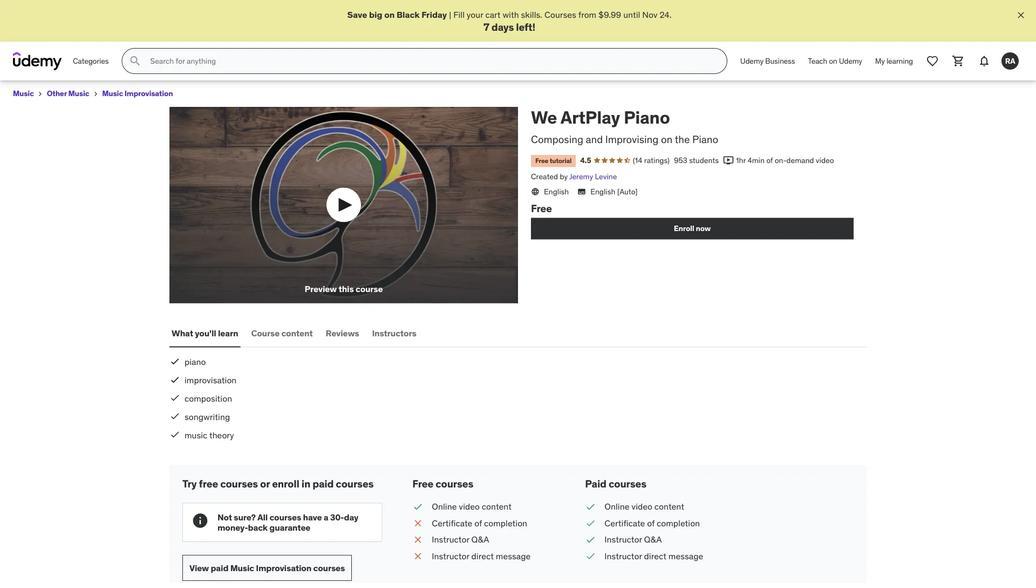 Task type: describe. For each thing, give the bounding box(es) containing it.
other
[[47, 89, 67, 98]]

view paid music improvisation courses link
[[183, 555, 352, 581]]

on inside teach on udemy link
[[830, 56, 838, 66]]

[auto]
[[618, 187, 638, 196]]

content inside button
[[282, 328, 313, 339]]

other music link
[[47, 87, 89, 100]]

completion for free courses
[[484, 518, 528, 529]]

business
[[766, 56, 796, 66]]

your
[[467, 9, 484, 20]]

sure?
[[234, 512, 256, 523]]

certificate of completion for free courses
[[432, 518, 528, 529]]

english for english [auto]
[[591, 187, 616, 196]]

reviews
[[326, 328, 359, 339]]

created
[[531, 172, 559, 181]]

created by jeremy levine
[[531, 172, 618, 181]]

2 horizontal spatial video
[[816, 155, 835, 165]]

completion for paid courses
[[657, 518, 701, 529]]

instructor direct message for free courses
[[432, 551, 531, 562]]

instructors
[[372, 328, 417, 339]]

until
[[624, 9, 641, 20]]

categories button
[[66, 48, 115, 74]]

music left xsmall image
[[13, 89, 34, 98]]

video for free courses
[[459, 501, 480, 512]]

udemy business
[[741, 56, 796, 66]]

1 horizontal spatial paid
[[313, 477, 334, 490]]

1hr
[[737, 155, 746, 165]]

enroll
[[272, 477, 300, 490]]

free courses
[[413, 477, 474, 490]]

xsmall image
[[36, 90, 45, 98]]

1 horizontal spatial piano
[[693, 133, 719, 145]]

piano
[[185, 356, 206, 367]]

enroll now
[[674, 224, 711, 233]]

improvisation
[[185, 375, 237, 386]]

jeremy levine link
[[570, 172, 618, 181]]

in
[[302, 477, 311, 490]]

not
[[218, 512, 232, 523]]

direct for paid courses
[[645, 551, 667, 562]]

on-
[[775, 155, 787, 165]]

teach on udemy
[[809, 56, 863, 66]]

view
[[190, 562, 209, 574]]

2 udemy from the left
[[840, 56, 863, 66]]

30-
[[330, 512, 344, 523]]

teach on udemy link
[[802, 48, 869, 74]]

953 students
[[675, 155, 719, 165]]

reviews button
[[324, 320, 362, 346]]

of for paid courses
[[648, 518, 655, 529]]

nov
[[643, 9, 658, 20]]

all
[[258, 512, 268, 523]]

skills.
[[521, 9, 543, 20]]

not sure? all courses have a 30-day money-back guarantee
[[218, 512, 359, 533]]

or
[[260, 477, 270, 490]]

24.
[[660, 9, 672, 20]]

certificate for free
[[432, 518, 473, 529]]

instructor q&a for free courses
[[432, 534, 490, 545]]

big
[[369, 9, 383, 20]]

message for paid courses
[[669, 551, 704, 562]]

music link
[[13, 87, 34, 100]]

1hr 4min of on-demand video
[[737, 155, 835, 165]]

try free courses or enroll in paid courses
[[183, 477, 374, 490]]

levine
[[595, 172, 618, 181]]

categories
[[73, 56, 109, 66]]

4.5
[[581, 155, 592, 165]]

Search for anything text field
[[148, 52, 714, 70]]

music left xsmall icon at the left top of page
[[68, 89, 89, 98]]

music improvisation link
[[102, 87, 173, 100]]

english [auto]
[[591, 187, 638, 196]]

free for free courses
[[413, 477, 434, 490]]

0 vertical spatial improvisation
[[125, 89, 173, 98]]

music improvisation
[[102, 89, 173, 98]]

learning
[[887, 56, 914, 66]]

paid courses
[[586, 477, 647, 490]]

udemy image
[[13, 52, 62, 70]]

online video content for paid courses
[[605, 501, 685, 512]]

content for free courses
[[482, 501, 512, 512]]

students
[[690, 155, 719, 165]]

udemy business link
[[734, 48, 802, 74]]

content for paid courses
[[655, 501, 685, 512]]

day
[[344, 512, 359, 523]]

money-
[[218, 522, 248, 533]]

other music
[[47, 89, 89, 98]]

953
[[675, 155, 688, 165]]

closed captions image
[[578, 187, 587, 196]]

course
[[356, 284, 383, 295]]

my
[[876, 56, 886, 66]]

course content button
[[249, 320, 315, 346]]

my learning link
[[869, 48, 920, 74]]

days
[[492, 20, 514, 33]]

fill
[[454, 9, 465, 20]]

submit search image
[[129, 55, 142, 68]]

what
[[172, 328, 193, 339]]

(14
[[633, 155, 643, 165]]



Task type: locate. For each thing, give the bounding box(es) containing it.
1 direct from the left
[[472, 551, 494, 562]]

artplay
[[561, 106, 621, 128]]

0 horizontal spatial of
[[475, 518, 482, 529]]

0 horizontal spatial piano
[[624, 106, 671, 128]]

0 horizontal spatial video
[[459, 501, 480, 512]]

video for paid courses
[[632, 501, 653, 512]]

1 horizontal spatial udemy
[[840, 56, 863, 66]]

try
[[183, 477, 197, 490]]

piano
[[624, 106, 671, 128], [693, 133, 719, 145]]

1 horizontal spatial video
[[632, 501, 653, 512]]

jeremy
[[570, 172, 594, 181]]

1 english from the left
[[544, 187, 569, 196]]

direct for free courses
[[472, 551, 494, 562]]

0 vertical spatial on
[[385, 9, 395, 20]]

1 horizontal spatial online video content
[[605, 501, 685, 512]]

1 instructor q&a from the left
[[432, 534, 490, 545]]

on inside we artplay piano composing and improvising on the piano
[[662, 133, 673, 145]]

1 instructor direct message from the left
[[432, 551, 531, 562]]

2 vertical spatial free
[[413, 477, 434, 490]]

online down "paid courses"
[[605, 501, 630, 512]]

4min
[[748, 155, 765, 165]]

0 horizontal spatial english
[[544, 187, 569, 196]]

0 vertical spatial piano
[[624, 106, 671, 128]]

course
[[251, 328, 280, 339]]

online video content for free courses
[[432, 501, 512, 512]]

paid
[[313, 477, 334, 490], [211, 562, 229, 574]]

1 horizontal spatial certificate of completion
[[605, 518, 701, 529]]

and
[[586, 133, 603, 145]]

small image
[[724, 155, 735, 166], [170, 393, 180, 404], [170, 411, 180, 422], [586, 501, 596, 513], [586, 550, 596, 562]]

courses
[[545, 9, 577, 20]]

shopping cart with 0 items image
[[953, 55, 966, 68]]

1 horizontal spatial content
[[482, 501, 512, 512]]

1 vertical spatial improvisation
[[256, 562, 312, 574]]

by
[[560, 172, 568, 181]]

cart
[[486, 9, 501, 20]]

1 certificate from the left
[[432, 518, 473, 529]]

2 horizontal spatial of
[[767, 155, 774, 165]]

piano up students
[[693, 133, 719, 145]]

close image
[[1016, 10, 1027, 21]]

0 horizontal spatial q&a
[[472, 534, 490, 545]]

on right teach
[[830, 56, 838, 66]]

1 online video content from the left
[[432, 501, 512, 512]]

preview
[[305, 284, 337, 295]]

back
[[248, 522, 268, 533]]

instructors button
[[370, 320, 419, 346]]

certificate down "paid courses"
[[605, 518, 646, 529]]

online video content down the free courses
[[432, 501, 512, 512]]

online down the free courses
[[432, 501, 457, 512]]

1 horizontal spatial of
[[648, 518, 655, 529]]

free
[[199, 477, 218, 490]]

video down "paid courses"
[[632, 501, 653, 512]]

udemy left business
[[741, 56, 764, 66]]

message
[[496, 551, 531, 562], [669, 551, 704, 562]]

save
[[348, 9, 367, 20]]

my learning
[[876, 56, 914, 66]]

theory
[[209, 430, 234, 441]]

0 horizontal spatial improvisation
[[125, 89, 173, 98]]

small image
[[170, 356, 180, 367], [170, 374, 180, 385], [170, 429, 180, 440], [413, 501, 424, 513], [413, 517, 424, 530], [586, 517, 596, 530], [413, 534, 424, 546], [586, 534, 596, 546], [413, 550, 424, 562]]

certificate of completion down "paid courses"
[[605, 518, 701, 529]]

video down the free courses
[[459, 501, 480, 512]]

we artplay piano composing and improvising on the piano
[[531, 106, 719, 145]]

tutorial
[[550, 157, 572, 165]]

q&a for free courses
[[472, 534, 490, 545]]

2 horizontal spatial on
[[830, 56, 838, 66]]

0 horizontal spatial certificate of completion
[[432, 518, 528, 529]]

online for paid
[[605, 501, 630, 512]]

courses
[[220, 477, 258, 490], [336, 477, 374, 490], [436, 477, 474, 490], [609, 477, 647, 490], [270, 512, 301, 523], [314, 562, 345, 574]]

paid right the view
[[211, 562, 229, 574]]

2 message from the left
[[669, 551, 704, 562]]

0 vertical spatial free
[[536, 157, 549, 165]]

certificate of completion down the free courses
[[432, 518, 528, 529]]

free for free tutorial
[[536, 157, 549, 165]]

we
[[531, 106, 558, 128]]

instructor direct message
[[432, 551, 531, 562], [605, 551, 704, 562]]

ra link
[[998, 48, 1024, 74]]

video
[[816, 155, 835, 165], [459, 501, 480, 512], [632, 501, 653, 512]]

left!
[[516, 20, 536, 33]]

0 horizontal spatial message
[[496, 551, 531, 562]]

|
[[449, 9, 452, 20]]

what you'll learn
[[172, 328, 238, 339]]

0 horizontal spatial instructor q&a
[[432, 534, 490, 545]]

wishlist image
[[927, 55, 940, 68]]

2 online from the left
[[605, 501, 630, 512]]

certificate of completion for paid courses
[[605, 518, 701, 529]]

music right xsmall icon at the left top of page
[[102, 89, 123, 98]]

what you'll learn button
[[170, 320, 241, 346]]

udemy inside 'link'
[[741, 56, 764, 66]]

2 english from the left
[[591, 187, 616, 196]]

1 vertical spatial on
[[830, 56, 838, 66]]

0 horizontal spatial direct
[[472, 551, 494, 562]]

have
[[303, 512, 322, 523]]

teach
[[809, 56, 828, 66]]

ratings)
[[645, 155, 670, 165]]

on left the
[[662, 133, 673, 145]]

2 instructor direct message from the left
[[605, 551, 704, 562]]

the
[[675, 133, 690, 145]]

q&a
[[472, 534, 490, 545], [645, 534, 662, 545]]

0 horizontal spatial paid
[[211, 562, 229, 574]]

1 horizontal spatial on
[[662, 133, 673, 145]]

0 horizontal spatial completion
[[484, 518, 528, 529]]

7
[[484, 20, 490, 33]]

message for free courses
[[496, 551, 531, 562]]

preview this course
[[305, 284, 383, 295]]

piano up improvising
[[624, 106, 671, 128]]

guarantee
[[270, 522, 311, 533]]

0 horizontal spatial on
[[385, 9, 395, 20]]

music theory
[[185, 430, 234, 441]]

certificate of completion
[[432, 518, 528, 529], [605, 518, 701, 529]]

improvisation down guarantee
[[256, 562, 312, 574]]

2 direct from the left
[[645, 551, 667, 562]]

with
[[503, 9, 519, 20]]

2 online video content from the left
[[605, 501, 685, 512]]

0 horizontal spatial content
[[282, 328, 313, 339]]

on inside save big on black friday | fill your cart with skills. courses from $9.99 until nov 24. 7 days left!
[[385, 9, 395, 20]]

2 vertical spatial on
[[662, 133, 673, 145]]

1 horizontal spatial completion
[[657, 518, 701, 529]]

enroll now button
[[531, 218, 854, 240]]

q&a for paid courses
[[645, 534, 662, 545]]

paid right in
[[313, 477, 334, 490]]

0 vertical spatial paid
[[313, 477, 334, 490]]

2 certificate from the left
[[605, 518, 646, 529]]

xsmall image
[[91, 90, 100, 98]]

1 horizontal spatial message
[[669, 551, 704, 562]]

online for free
[[432, 501, 457, 512]]

1 horizontal spatial instructor direct message
[[605, 551, 704, 562]]

1 q&a from the left
[[472, 534, 490, 545]]

certificate
[[432, 518, 473, 529], [605, 518, 646, 529]]

english down the by
[[544, 187, 569, 196]]

ra
[[1006, 56, 1016, 66]]

certificate down the free courses
[[432, 518, 473, 529]]

1 vertical spatial free
[[531, 202, 552, 215]]

2 instructor q&a from the left
[[605, 534, 662, 545]]

1 horizontal spatial instructor q&a
[[605, 534, 662, 545]]

1 horizontal spatial q&a
[[645, 534, 662, 545]]

course language image
[[531, 187, 540, 196]]

you'll
[[195, 328, 216, 339]]

0 horizontal spatial instructor direct message
[[432, 551, 531, 562]]

composing
[[531, 133, 584, 145]]

2 horizontal spatial content
[[655, 501, 685, 512]]

on right big
[[385, 9, 395, 20]]

improvising
[[606, 133, 659, 145]]

courses inside not sure? all courses have a 30-day money-back guarantee
[[270, 512, 301, 523]]

free tutorial
[[536, 157, 572, 165]]

songwriting
[[185, 411, 230, 422]]

0 horizontal spatial online video content
[[432, 501, 512, 512]]

2 q&a from the left
[[645, 534, 662, 545]]

1 horizontal spatial improvisation
[[256, 562, 312, 574]]

of
[[767, 155, 774, 165], [475, 518, 482, 529], [648, 518, 655, 529]]

udemy
[[741, 56, 764, 66], [840, 56, 863, 66]]

now
[[696, 224, 711, 233]]

1 completion from the left
[[484, 518, 528, 529]]

2 completion from the left
[[657, 518, 701, 529]]

friday
[[422, 9, 447, 20]]

0 horizontal spatial certificate
[[432, 518, 473, 529]]

$9.99
[[599, 9, 622, 20]]

online video content down "paid courses"
[[605, 501, 685, 512]]

1 message from the left
[[496, 551, 531, 562]]

direct
[[472, 551, 494, 562], [645, 551, 667, 562]]

notifications image
[[979, 55, 992, 68]]

certificate for paid
[[605, 518, 646, 529]]

1 vertical spatial piano
[[693, 133, 719, 145]]

1 horizontal spatial direct
[[645, 551, 667, 562]]

instructor q&a for paid courses
[[605, 534, 662, 545]]

2 certificate of completion from the left
[[605, 518, 701, 529]]

enroll
[[674, 224, 695, 233]]

instructor q&a
[[432, 534, 490, 545], [605, 534, 662, 545]]

improvisation down submit search image
[[125, 89, 173, 98]]

video right the demand
[[816, 155, 835, 165]]

music
[[185, 430, 208, 441]]

1 horizontal spatial online
[[605, 501, 630, 512]]

english for english
[[544, 187, 569, 196]]

content
[[282, 328, 313, 339], [482, 501, 512, 512], [655, 501, 685, 512]]

1 certificate of completion from the left
[[432, 518, 528, 529]]

composition
[[185, 393, 232, 404]]

udemy left my
[[840, 56, 863, 66]]

instructor direct message for paid courses
[[605, 551, 704, 562]]

music down "money-"
[[230, 562, 254, 574]]

online
[[432, 501, 457, 512], [605, 501, 630, 512]]

view paid music improvisation courses
[[190, 562, 345, 574]]

0 horizontal spatial udemy
[[741, 56, 764, 66]]

learn
[[218, 328, 238, 339]]

1 online from the left
[[432, 501, 457, 512]]

course content
[[251, 328, 313, 339]]

1 udemy from the left
[[741, 56, 764, 66]]

english
[[544, 187, 569, 196], [591, 187, 616, 196]]

of for free courses
[[475, 518, 482, 529]]

save big on black friday | fill your cart with skills. courses from $9.99 until nov 24. 7 days left!
[[348, 9, 672, 33]]

1 vertical spatial paid
[[211, 562, 229, 574]]

1 horizontal spatial english
[[591, 187, 616, 196]]

1 horizontal spatial certificate
[[605, 518, 646, 529]]

from
[[579, 9, 597, 20]]

0 horizontal spatial online
[[432, 501, 457, 512]]

free for free
[[531, 202, 552, 215]]

english down levine
[[591, 187, 616, 196]]

this
[[339, 284, 354, 295]]



Task type: vqa. For each thing, say whether or not it's contained in the screenshot.
Online
yes



